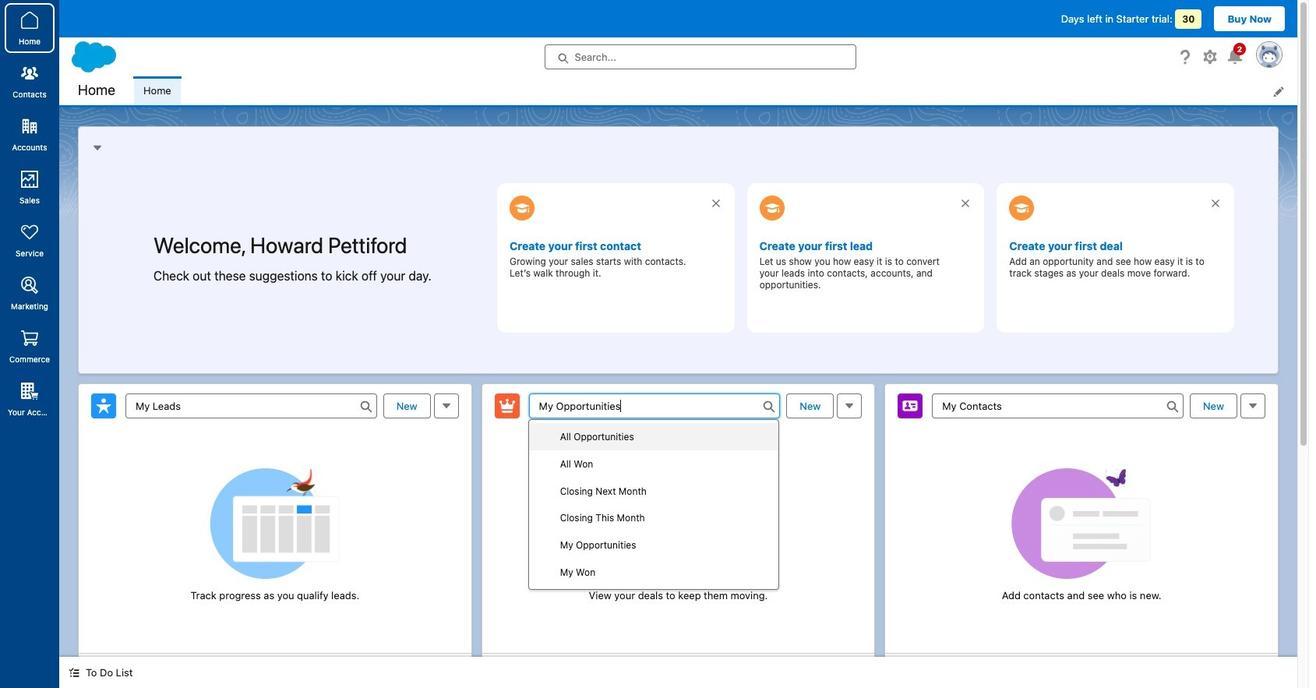 Task type: locate. For each thing, give the bounding box(es) containing it.
text default image
[[69, 667, 79, 678]]

2 select an option text field from the left
[[529, 393, 780, 418]]

list
[[134, 76, 1298, 105]]

Select an Option text field
[[125, 393, 377, 418], [529, 393, 780, 418]]

1 horizontal spatial select an option text field
[[529, 393, 780, 418]]

group
[[529, 423, 779, 586]]

0 horizontal spatial select an option text field
[[125, 393, 377, 418]]



Task type: describe. For each thing, give the bounding box(es) containing it.
1 select an option text field from the left
[[125, 393, 377, 418]]



Task type: vqa. For each thing, say whether or not it's contained in the screenshot.
text default icon in Last Activity Date element
no



